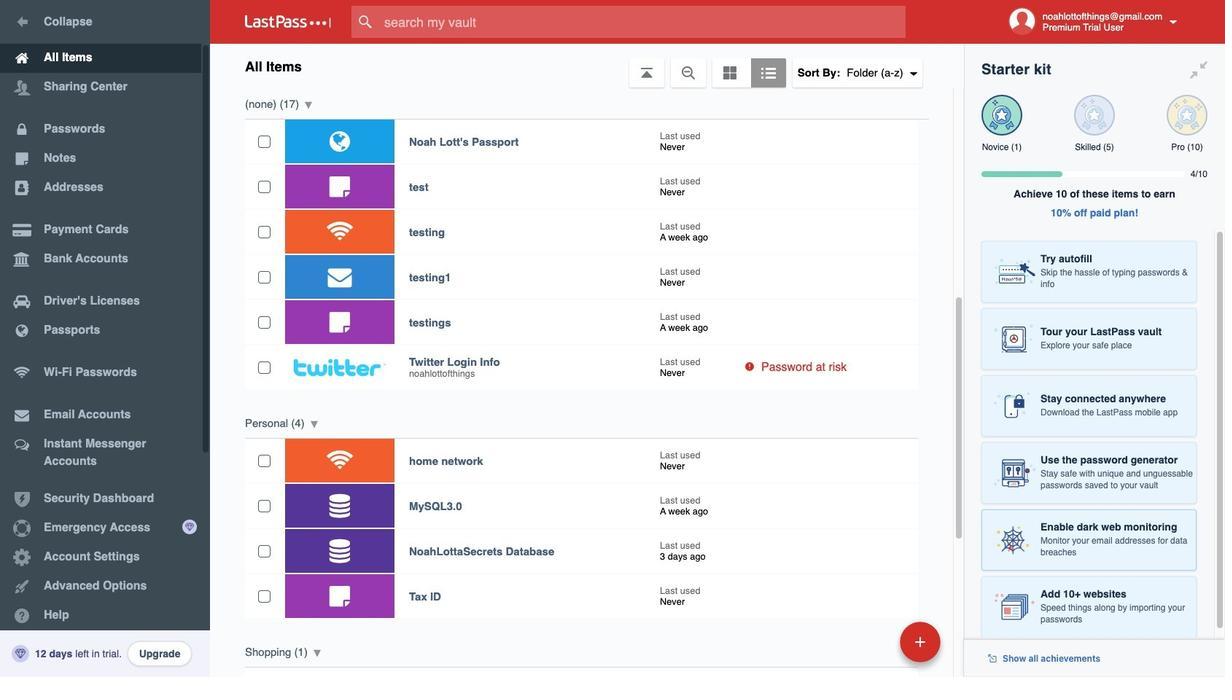 Task type: vqa. For each thing, say whether or not it's contained in the screenshot.
LastPass image
yes



Task type: describe. For each thing, give the bounding box(es) containing it.
new item element
[[800, 622, 946, 663]]

new item navigation
[[800, 618, 950, 678]]

main navigation navigation
[[0, 0, 210, 678]]



Task type: locate. For each thing, give the bounding box(es) containing it.
vault options navigation
[[210, 44, 965, 88]]

lastpass image
[[245, 15, 331, 28]]

search my vault text field
[[352, 6, 935, 38]]

Search search field
[[352, 6, 935, 38]]



